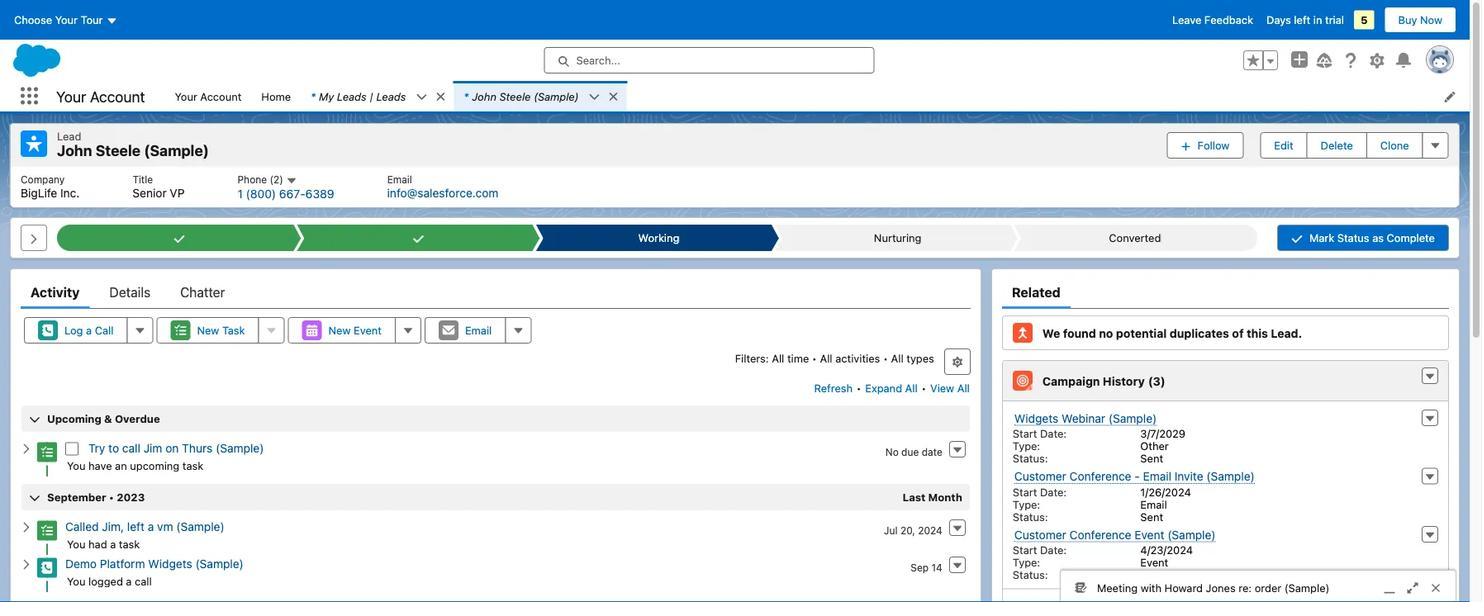 Task type: describe. For each thing, give the bounding box(es) containing it.
lead john steele (sample)
[[57, 130, 209, 160]]

-
[[1135, 470, 1140, 484]]

new task button
[[157, 318, 259, 344]]

all left time at the right bottom of page
[[772, 352, 785, 365]]

sent for (sample)
[[1141, 453, 1164, 465]]

customer for customer conference event (sample)
[[1015, 528, 1067, 542]]

task image for you had a task
[[37, 521, 57, 541]]

called jim, left a vm (sample) link
[[65, 521, 225, 534]]

all right view
[[958, 382, 970, 395]]

leave feedback link
[[1173, 14, 1254, 26]]

sent for -
[[1141, 511, 1164, 523]]

start date: for widgets webinar (sample)
[[1013, 428, 1067, 440]]

1 (800) 667-6389
[[238, 187, 334, 201]]

month
[[929, 492, 963, 504]]

widgets webinar (sample)
[[1015, 412, 1157, 425]]

days
[[1267, 14, 1292, 26]]

you for you had a task
[[67, 538, 86, 551]]

conference for -
[[1070, 470, 1132, 484]]

lead
[[57, 130, 81, 142]]

status
[[1338, 232, 1370, 244]]

working link
[[543, 225, 772, 251]]

upcoming
[[130, 460, 180, 472]]

demo platform widgets (sample)
[[65, 558, 244, 572]]

clone
[[1381, 139, 1410, 151]]

no
[[886, 446, 899, 458]]

your account inside list
[[175, 90, 242, 102]]

related tab panel
[[1002, 309, 1450, 603]]

all right time at the right bottom of page
[[820, 352, 833, 365]]

date: for customer conference event (sample)
[[1041, 544, 1067, 557]]

info@salesforce.com link
[[387, 186, 499, 200]]

new for new event
[[329, 325, 351, 337]]

start date: for customer conference event (sample)
[[1013, 544, 1067, 557]]

widgets inside campaign history element
[[1015, 412, 1059, 425]]

demo platform widgets (sample) link
[[65, 558, 244, 572]]

a left vm
[[148, 521, 154, 534]]

tab list containing activity
[[21, 276, 971, 309]]

choose your tour button
[[13, 7, 119, 33]]

campaign
[[1043, 374, 1101, 388]]

0 vertical spatial left
[[1295, 14, 1311, 26]]

1 vertical spatial event
[[1135, 528, 1165, 542]]

lead image
[[21, 131, 47, 157]]

new event
[[329, 325, 382, 337]]

6389
[[306, 187, 334, 201]]

try to call jim on thurs (sample)
[[88, 442, 264, 456]]

all right the expand
[[906, 382, 918, 395]]

all left types
[[891, 352, 904, 365]]

choose your tour
[[14, 14, 103, 26]]

0 horizontal spatial text default image
[[21, 443, 32, 455]]

date: for customer conference - email invite (sample)
[[1041, 486, 1067, 499]]

1 vertical spatial task
[[119, 538, 140, 551]]

new for new task
[[197, 325, 219, 337]]

14
[[932, 562, 943, 574]]

log a call
[[64, 325, 114, 337]]

found
[[1064, 326, 1097, 340]]

steele for lead john steele (sample)
[[96, 142, 141, 160]]

status: for widgets webinar (sample)
[[1013, 453, 1048, 465]]

account inside list
[[200, 90, 242, 102]]

invite
[[1175, 470, 1204, 484]]

steele for * john steele (sample)
[[500, 90, 531, 102]]

search...
[[577, 54, 621, 67]]

upcoming & overdue
[[47, 413, 160, 425]]

0 vertical spatial call
[[122, 442, 140, 456]]

2 leads from the left
[[377, 90, 406, 102]]

clone button
[[1367, 132, 1424, 158]]

|
[[370, 90, 374, 102]]

now
[[1421, 14, 1443, 26]]

as
[[1373, 232, 1384, 244]]

buy
[[1399, 14, 1418, 26]]

details
[[110, 285, 151, 301]]

thurs
[[182, 442, 213, 456]]

due
[[902, 446, 919, 458]]

your inside choose your tour dropdown button
[[55, 14, 78, 26]]

2 list item from the left
[[454, 81, 627, 112]]

with
[[1141, 582, 1162, 594]]

we found no potential duplicates of this lead.
[[1043, 326, 1303, 340]]

title senior vp
[[133, 174, 185, 200]]

my
[[319, 90, 334, 102]]

• right activities
[[884, 352, 889, 365]]

status: for customer conference event (sample)
[[1013, 569, 1048, 582]]

start for customer conference event (sample)
[[1013, 544, 1038, 557]]

your inside your account link
[[175, 90, 197, 102]]

you for you logged a call
[[67, 575, 86, 588]]

1 horizontal spatial task
[[182, 460, 204, 472]]

howard
[[1165, 582, 1203, 594]]

jul
[[884, 525, 898, 537]]

email info@salesforce.com
[[387, 174, 499, 200]]

activity link
[[31, 276, 80, 309]]

converted
[[1110, 232, 1162, 244]]

path options list box
[[57, 225, 1258, 251]]

customer for customer conference - email invite (sample)
[[1015, 470, 1067, 484]]

667-
[[279, 187, 306, 201]]

text default image inside phone (2) popup button
[[286, 175, 298, 187]]

title
[[133, 174, 153, 185]]

complete
[[1387, 232, 1436, 244]]

delete
[[1321, 139, 1354, 151]]

(800)
[[246, 187, 276, 201]]

mark status as complete
[[1310, 232, 1436, 244]]

company biglife inc.
[[21, 174, 80, 200]]

tour
[[81, 14, 103, 26]]

(sample) inside lead john steele (sample)
[[144, 142, 209, 160]]

task
[[222, 325, 245, 337]]

upcoming
[[47, 413, 101, 425]]

on
[[166, 442, 179, 456]]

have
[[88, 460, 112, 472]]

upcoming & overdue button
[[21, 406, 970, 432]]

last month
[[903, 492, 963, 504]]

event inside button
[[354, 325, 382, 337]]

view all link
[[930, 375, 971, 402]]

(3)
[[1149, 374, 1166, 388]]

your up lead
[[56, 87, 86, 105]]

mark status as complete button
[[1278, 225, 1450, 251]]

had
[[88, 538, 107, 551]]

you for you have an upcoming task
[[67, 460, 86, 472]]

order
[[1255, 582, 1282, 594]]

sep 14
[[911, 562, 943, 574]]

* for * my leads | leads
[[311, 90, 316, 102]]

logged
[[88, 575, 123, 588]]

senior
[[133, 186, 167, 200]]

&
[[104, 413, 112, 425]]

• left the expand
[[857, 382, 862, 395]]

(sample) inside list
[[534, 90, 579, 102]]

3/7/2029
[[1141, 428, 1186, 440]]

john for * john steele (sample)
[[472, 90, 497, 102]]

start for widgets webinar (sample)
[[1013, 428, 1038, 440]]

task image for you have an upcoming task
[[37, 443, 57, 462]]



Task type: vqa. For each thing, say whether or not it's contained in the screenshot.
text default image inside the Phone (2) POPUP BUTTON
yes



Task type: locate. For each thing, give the bounding box(es) containing it.
2 start date: from the top
[[1013, 486, 1067, 499]]

new task
[[197, 325, 245, 337]]

jones
[[1206, 582, 1236, 594]]

campaign history element
[[1002, 361, 1450, 603]]

leads right |
[[377, 90, 406, 102]]

1 vertical spatial list
[[11, 167, 1459, 208]]

1 horizontal spatial account
[[200, 90, 242, 102]]

0 horizontal spatial your account
[[56, 87, 145, 105]]

start
[[1013, 428, 1038, 440], [1013, 486, 1038, 499], [1013, 544, 1038, 557]]

responded
[[1141, 569, 1198, 582]]

your up lead john steele (sample)
[[175, 90, 197, 102]]

1 vertical spatial task image
[[37, 521, 57, 541]]

2 vertical spatial start
[[1013, 544, 1038, 557]]

0 horizontal spatial account
[[90, 87, 145, 105]]

0 vertical spatial task
[[182, 460, 204, 472]]

0 vertical spatial widgets
[[1015, 412, 1059, 425]]

type: for customer conference event (sample)
[[1013, 557, 1041, 569]]

search... button
[[544, 47, 875, 74]]

call up you have an upcoming task at the left bottom of page
[[122, 442, 140, 456]]

1 vertical spatial sent
[[1141, 511, 1164, 523]]

log
[[64, 325, 83, 337]]

widgets
[[1015, 412, 1059, 425], [148, 558, 192, 572]]

text default image
[[435, 91, 447, 103], [608, 91, 620, 103], [589, 91, 601, 103], [286, 175, 298, 187], [21, 522, 32, 533], [21, 559, 32, 571]]

status: for customer conference - email invite (sample)
[[1013, 511, 1048, 523]]

3 you from the top
[[67, 575, 86, 588]]

phone (2)
[[238, 174, 286, 186]]

2 type: from the top
[[1013, 499, 1041, 511]]

tab list
[[21, 276, 971, 309]]

steele inside list
[[500, 90, 531, 102]]

task
[[182, 460, 204, 472], [119, 538, 140, 551]]

jul 20, 2024
[[884, 525, 943, 537]]

1 vertical spatial start
[[1013, 486, 1038, 499]]

phone (2) button
[[238, 174, 298, 187]]

conference left -
[[1070, 470, 1132, 484]]

follow button
[[1168, 132, 1244, 158]]

1 * from the left
[[311, 90, 316, 102]]

start date: for customer conference - email invite (sample)
[[1013, 486, 1067, 499]]

conference for event
[[1070, 528, 1132, 542]]

home
[[261, 90, 291, 102]]

2 task image from the top
[[37, 521, 57, 541]]

2 vertical spatial start date:
[[1013, 544, 1067, 557]]

status
[[21, 599, 971, 603]]

2023
[[117, 492, 145, 504]]

leave
[[1173, 14, 1202, 26]]

your left tour
[[55, 14, 78, 26]]

list for leave feedback link
[[165, 81, 1470, 112]]

call
[[122, 442, 140, 456], [135, 575, 152, 588]]

1 vertical spatial type:
[[1013, 499, 1041, 511]]

0 vertical spatial you
[[67, 460, 86, 472]]

0 vertical spatial task image
[[37, 443, 57, 462]]

trial
[[1326, 14, 1345, 26]]

2 new from the left
[[329, 325, 351, 337]]

sent down 1/26/2024
[[1141, 511, 1164, 523]]

vm
[[157, 521, 173, 534]]

2 vertical spatial type:
[[1013, 557, 1041, 569]]

task image
[[37, 443, 57, 462], [37, 521, 57, 541]]

buy now button
[[1385, 7, 1457, 33]]

customer conference - email invite (sample) link
[[1015, 470, 1255, 484]]

list containing your account
[[165, 81, 1470, 112]]

your account
[[56, 87, 145, 105], [175, 90, 242, 102]]

demo
[[65, 558, 97, 572]]

refresh button
[[814, 375, 854, 402]]

follow
[[1198, 139, 1230, 151]]

details link
[[110, 276, 151, 309]]

0 vertical spatial event
[[354, 325, 382, 337]]

* for * john steele (sample)
[[464, 90, 469, 102]]

0 horizontal spatial new
[[197, 325, 219, 337]]

jim
[[144, 442, 162, 456]]

activities
[[836, 352, 881, 365]]

1 vertical spatial text default image
[[1425, 371, 1437, 383]]

a inside log a call button
[[86, 325, 92, 337]]

* john steele (sample)
[[464, 90, 579, 102]]

2 you from the top
[[67, 538, 86, 551]]

3 status: from the top
[[1013, 569, 1048, 582]]

task image down upcoming
[[37, 443, 57, 462]]

customer conference event (sample)
[[1015, 528, 1216, 542]]

list for your account link
[[11, 167, 1459, 208]]

1 vertical spatial call
[[135, 575, 152, 588]]

2 vertical spatial event
[[1141, 557, 1169, 569]]

1 vertical spatial customer
[[1015, 528, 1067, 542]]

your account up lead
[[56, 87, 145, 105]]

john inside list item
[[472, 90, 497, 102]]

1 vertical spatial conference
[[1070, 528, 1132, 542]]

last
[[903, 492, 926, 504]]

1 horizontal spatial john
[[472, 90, 497, 102]]

date: up customer conference event (sample)
[[1041, 486, 1067, 499]]

logged call image
[[37, 558, 57, 578]]

duplicates
[[1170, 326, 1230, 340]]

meeting
[[1098, 582, 1138, 594]]

date:
[[1041, 428, 1067, 440], [1041, 486, 1067, 499], [1041, 544, 1067, 557]]

related
[[1012, 285, 1061, 301]]

2 customer from the top
[[1015, 528, 1067, 542]]

related link
[[1012, 276, 1061, 309]]

widgets down vm
[[148, 558, 192, 572]]

new inside button
[[329, 325, 351, 337]]

0 horizontal spatial steele
[[96, 142, 141, 160]]

start for customer conference - email invite (sample)
[[1013, 486, 1038, 499]]

1 type: from the top
[[1013, 440, 1041, 453]]

a right had
[[110, 538, 116, 551]]

0 vertical spatial date:
[[1041, 428, 1067, 440]]

2 date: from the top
[[1041, 486, 1067, 499]]

2 start from the top
[[1013, 486, 1038, 499]]

1 vertical spatial you
[[67, 538, 86, 551]]

email inside email info@salesforce.com
[[387, 174, 412, 185]]

you down demo
[[67, 575, 86, 588]]

text default image
[[416, 91, 428, 103], [1425, 371, 1437, 383], [21, 443, 32, 455]]

1 sent from the top
[[1141, 453, 1164, 465]]

call down "demo platform widgets (sample)" link
[[135, 575, 152, 588]]

conference
[[1070, 470, 1132, 484], [1070, 528, 1132, 542]]

john inside lead john steele (sample)
[[57, 142, 92, 160]]

•
[[812, 352, 817, 365], [884, 352, 889, 365], [857, 382, 862, 395], [922, 382, 927, 395], [109, 492, 114, 504]]

meeting with howard jones re: order (sample)
[[1098, 582, 1330, 594]]

0 vertical spatial type:
[[1013, 440, 1041, 453]]

1 horizontal spatial *
[[464, 90, 469, 102]]

platform
[[100, 558, 145, 572]]

0 vertical spatial steele
[[500, 90, 531, 102]]

steele inside lead john steele (sample)
[[96, 142, 141, 160]]

0 vertical spatial customer
[[1015, 470, 1067, 484]]

widgets left webinar
[[1015, 412, 1059, 425]]

(sample)
[[534, 90, 579, 102], [144, 142, 209, 160], [1109, 412, 1157, 425], [216, 442, 264, 456], [1207, 470, 1255, 484], [176, 521, 225, 534], [1168, 528, 1216, 542], [195, 558, 244, 572], [1285, 582, 1330, 594]]

1 date: from the top
[[1041, 428, 1067, 440]]

you have an upcoming task
[[67, 460, 204, 472]]

left right jim,
[[127, 521, 145, 534]]

vp
[[170, 186, 185, 200]]

0 horizontal spatial widgets
[[148, 558, 192, 572]]

all
[[772, 352, 785, 365], [820, 352, 833, 365], [891, 352, 904, 365], [906, 382, 918, 395], [958, 382, 970, 395]]

feedback
[[1205, 14, 1254, 26]]

1 new from the left
[[197, 325, 219, 337]]

new
[[197, 325, 219, 337], [329, 325, 351, 337]]

1 vertical spatial left
[[127, 521, 145, 534]]

campaign history (3)
[[1043, 374, 1166, 388]]

0 vertical spatial sent
[[1141, 453, 1164, 465]]

start date:
[[1013, 428, 1067, 440], [1013, 486, 1067, 499], [1013, 544, 1067, 557]]

group
[[1244, 50, 1279, 70]]

edit button
[[1261, 132, 1308, 158]]

customer conference - email invite (sample)
[[1015, 470, 1255, 484]]

1 start date: from the top
[[1013, 428, 1067, 440]]

2 conference from the top
[[1070, 528, 1132, 542]]

you down called
[[67, 538, 86, 551]]

3 type: from the top
[[1013, 557, 1041, 569]]

1 horizontal spatial text default image
[[416, 91, 428, 103]]

1 horizontal spatial your account
[[175, 90, 242, 102]]

call
[[95, 325, 114, 337]]

1 leads from the left
[[337, 90, 367, 102]]

0 vertical spatial start date:
[[1013, 428, 1067, 440]]

task up "platform" at the left bottom of the page
[[119, 538, 140, 551]]

0 horizontal spatial left
[[127, 521, 145, 534]]

5
[[1361, 14, 1368, 26]]

0 horizontal spatial *
[[311, 90, 316, 102]]

account
[[90, 87, 145, 105], [200, 90, 242, 102]]

0 horizontal spatial john
[[57, 142, 92, 160]]

left left in
[[1295, 14, 1311, 26]]

we
[[1043, 326, 1061, 340]]

john
[[472, 90, 497, 102], [57, 142, 92, 160]]

account up lead john steele (sample)
[[90, 87, 145, 105]]

• left view
[[922, 382, 927, 395]]

0 horizontal spatial leads
[[337, 90, 367, 102]]

choose
[[14, 14, 52, 26]]

this
[[1247, 326, 1269, 340]]

types
[[907, 352, 935, 365]]

• left 2023
[[109, 492, 114, 504]]

no due date
[[886, 446, 943, 458]]

to
[[108, 442, 119, 456]]

date: down webinar
[[1041, 428, 1067, 440]]

type: for customer conference - email invite (sample)
[[1013, 499, 1041, 511]]

1 vertical spatial steele
[[96, 142, 141, 160]]

your
[[55, 14, 78, 26], [56, 87, 86, 105], [175, 90, 197, 102]]

1 horizontal spatial new
[[329, 325, 351, 337]]

left
[[1295, 14, 1311, 26], [127, 521, 145, 534]]

2 sent from the top
[[1141, 511, 1164, 523]]

0 horizontal spatial task
[[119, 538, 140, 551]]

leave feedback
[[1173, 14, 1254, 26]]

1 you from the top
[[67, 460, 86, 472]]

date
[[922, 446, 943, 458]]

3 date: from the top
[[1041, 544, 1067, 557]]

company
[[21, 174, 65, 185]]

try to call jim on thurs (sample) link
[[88, 442, 264, 456]]

steele
[[500, 90, 531, 102], [96, 142, 141, 160]]

0 vertical spatial text default image
[[416, 91, 428, 103]]

1 vertical spatial start date:
[[1013, 486, 1067, 499]]

2 vertical spatial date:
[[1041, 544, 1067, 557]]

john for lead john steele (sample)
[[57, 142, 92, 160]]

2 * from the left
[[464, 90, 469, 102]]

1 status: from the top
[[1013, 453, 1048, 465]]

0 vertical spatial status:
[[1013, 453, 1048, 465]]

• right time at the right bottom of page
[[812, 352, 817, 365]]

2 horizontal spatial text default image
[[1425, 371, 1437, 383]]

delete button
[[1307, 132, 1368, 158]]

type: for widgets webinar (sample)
[[1013, 440, 1041, 453]]

list
[[165, 81, 1470, 112], [11, 167, 1459, 208]]

2 vertical spatial status:
[[1013, 569, 1048, 582]]

date: down customer conference event (sample) link
[[1041, 544, 1067, 557]]

list containing biglife inc.
[[11, 167, 1459, 208]]

nurturing
[[874, 232, 922, 244]]

date: for widgets webinar (sample)
[[1041, 428, 1067, 440]]

2 vertical spatial text default image
[[21, 443, 32, 455]]

1 start from the top
[[1013, 428, 1038, 440]]

your account left home
[[175, 90, 242, 102]]

1 vertical spatial date:
[[1041, 486, 1067, 499]]

you logged a call
[[67, 575, 152, 588]]

1 list item from the left
[[301, 81, 454, 112]]

0 vertical spatial start
[[1013, 428, 1038, 440]]

new event button
[[288, 318, 396, 344]]

status:
[[1013, 453, 1048, 465], [1013, 511, 1048, 523], [1013, 569, 1048, 582]]

email inside button
[[465, 325, 492, 337]]

lead.
[[1272, 326, 1303, 340]]

2 vertical spatial you
[[67, 575, 86, 588]]

1 horizontal spatial widgets
[[1015, 412, 1059, 425]]

view
[[931, 382, 955, 395]]

september  •  2023
[[47, 492, 145, 504]]

3 start from the top
[[1013, 544, 1038, 557]]

task image left called
[[37, 521, 57, 541]]

1 horizontal spatial leads
[[377, 90, 406, 102]]

leads left |
[[337, 90, 367, 102]]

1 customer from the top
[[1015, 470, 1067, 484]]

in
[[1314, 14, 1323, 26]]

text default image inside campaign history element
[[1425, 371, 1437, 383]]

3 start date: from the top
[[1013, 544, 1067, 557]]

0 vertical spatial conference
[[1070, 470, 1132, 484]]

1 horizontal spatial steele
[[500, 90, 531, 102]]

1 task image from the top
[[37, 443, 57, 462]]

account left home
[[200, 90, 242, 102]]

4/23/2024
[[1141, 544, 1194, 557]]

1 conference from the top
[[1070, 470, 1132, 484]]

1 vertical spatial widgets
[[148, 558, 192, 572]]

2024
[[918, 525, 943, 537]]

2 status: from the top
[[1013, 511, 1048, 523]]

chatter link
[[180, 276, 225, 309]]

a down "platform" at the left bottom of the page
[[126, 575, 132, 588]]

you left have
[[67, 460, 86, 472]]

text default image inside list item
[[416, 91, 428, 103]]

1 horizontal spatial left
[[1295, 14, 1311, 26]]

task down thurs
[[182, 460, 204, 472]]

list item
[[301, 81, 454, 112], [454, 81, 627, 112]]

0 vertical spatial john
[[472, 90, 497, 102]]

a right log
[[86, 325, 92, 337]]

*
[[311, 90, 316, 102], [464, 90, 469, 102]]

nurturing link
[[782, 225, 1011, 251]]

0 vertical spatial list
[[165, 81, 1470, 112]]

conference up "meeting"
[[1070, 528, 1132, 542]]

new inside "button"
[[197, 325, 219, 337]]

1 vertical spatial status:
[[1013, 511, 1048, 523]]

history
[[1103, 374, 1145, 388]]

overdue
[[115, 413, 160, 425]]

sent up customer conference - email invite (sample)
[[1141, 453, 1164, 465]]

you
[[67, 460, 86, 472], [67, 538, 86, 551], [67, 575, 86, 588]]

1 vertical spatial john
[[57, 142, 92, 160]]



